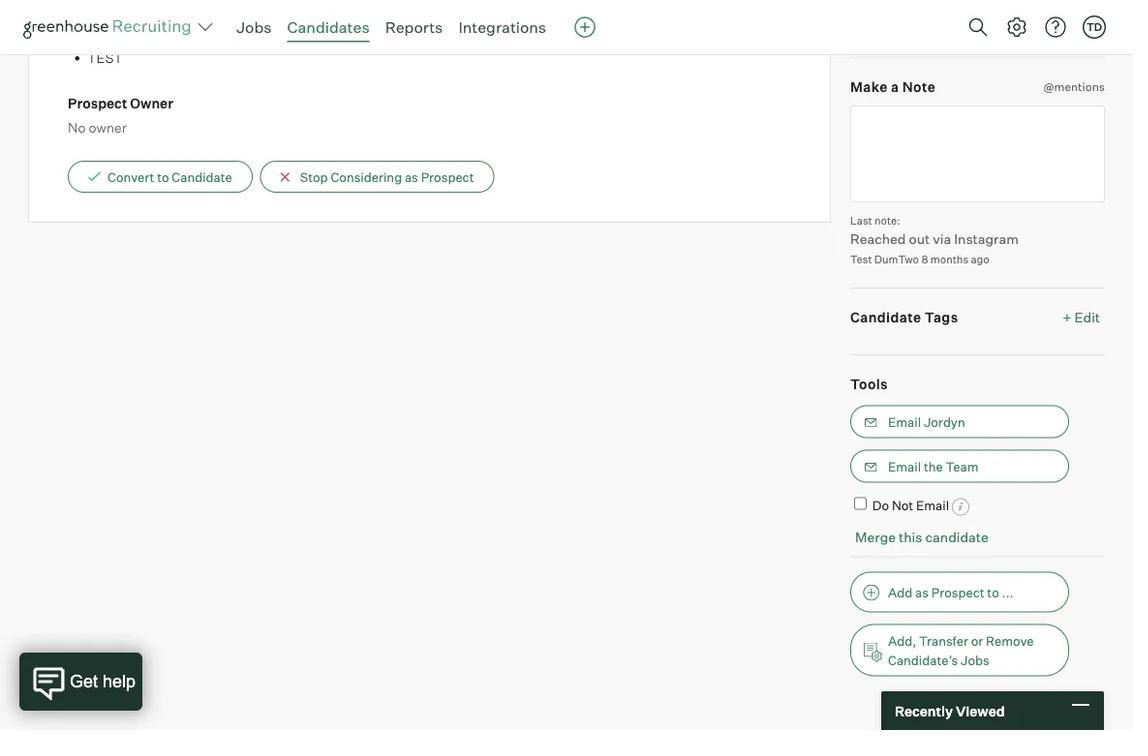 Task type: locate. For each thing, give the bounding box(es) containing it.
make a note
[[850, 78, 936, 95]]

0 vertical spatial candidate
[[172, 169, 232, 184]]

email the team button
[[850, 450, 1069, 483]]

do
[[872, 497, 889, 513]]

add
[[1079, 19, 1105, 36], [888, 584, 912, 600]]

prospect up owner
[[68, 95, 127, 112]]

0 vertical spatial to
[[157, 169, 169, 184]]

0 horizontal spatial candidate
[[172, 169, 232, 184]]

+ left edit at right top
[[1063, 309, 1072, 326]]

email for email the team
[[888, 459, 921, 474]]

or
[[971, 633, 983, 648]]

as
[[405, 169, 418, 184], [915, 584, 929, 600]]

candidate right 'convert'
[[172, 169, 232, 184]]

email jordyn
[[888, 414, 965, 430]]

edit
[[1075, 309, 1100, 326]]

transfer
[[919, 633, 968, 648]]

reports link
[[385, 17, 443, 37]]

ago
[[971, 252, 989, 265]]

0 horizontal spatial to
[[157, 169, 169, 184]]

0 vertical spatial as
[[405, 169, 418, 184]]

1 vertical spatial as
[[915, 584, 929, 600]]

+ add
[[1067, 19, 1105, 36]]

search image
[[966, 15, 990, 39]]

prospect
[[68, 18, 127, 35], [68, 95, 127, 112], [421, 169, 474, 184], [931, 584, 984, 600]]

+ for + add
[[1067, 19, 1076, 36]]

email left jordyn on the bottom
[[888, 414, 921, 430]]

0 vertical spatial add
[[1079, 19, 1105, 36]]

email right not
[[916, 497, 949, 513]]

@mentions
[[1043, 79, 1105, 94]]

1 horizontal spatial to
[[987, 584, 999, 600]]

the
[[924, 459, 943, 474]]

to
[[157, 169, 169, 184], [987, 584, 999, 600]]

1 vertical spatial jobs
[[961, 652, 989, 668]]

email
[[888, 414, 921, 430], [888, 459, 921, 474], [916, 497, 949, 513]]

1 vertical spatial add
[[888, 584, 912, 600]]

prospect inside prospect owner no owner
[[68, 95, 127, 112]]

0 vertical spatial email
[[888, 414, 921, 430]]

candidate left tags
[[850, 309, 921, 326]]

via
[[933, 231, 951, 248]]

considering
[[331, 169, 402, 184]]

...
[[1002, 584, 1013, 600]]

as right considering
[[405, 169, 418, 184]]

td button
[[1083, 15, 1106, 39]]

1 horizontal spatial jobs
[[961, 652, 989, 668]]

jobs
[[236, 17, 272, 37], [961, 652, 989, 668]]

jobs left candidates
[[236, 17, 272, 37]]

1 horizontal spatial as
[[915, 584, 929, 600]]

stop
[[300, 169, 328, 184]]

email inside button
[[888, 459, 921, 474]]

prospect left ...
[[931, 584, 984, 600]]

owner
[[89, 118, 127, 135]]

add,
[[888, 633, 916, 648]]

1 horizontal spatial candidate
[[850, 309, 921, 326]]

prospect for
[[68, 18, 151, 35]]

0 vertical spatial +
[[1067, 19, 1076, 36]]

0 horizontal spatial as
[[405, 169, 418, 184]]

td button
[[1079, 12, 1110, 43]]

not
[[892, 497, 913, 513]]

to left ...
[[987, 584, 999, 600]]

email left the
[[888, 459, 921, 474]]

+
[[1067, 19, 1076, 36], [1063, 309, 1072, 326]]

email inside button
[[888, 414, 921, 430]]

1 vertical spatial +
[[1063, 309, 1072, 326]]

stop considering as prospect
[[300, 169, 474, 184]]

remove
[[986, 633, 1034, 648]]

@mentions link
[[1043, 77, 1105, 96]]

+ add link
[[1067, 19, 1105, 37]]

jobs down or
[[961, 652, 989, 668]]

for
[[130, 18, 148, 35]]

merge this candidate
[[855, 528, 988, 545]]

dumtwo
[[874, 252, 919, 265]]

1 vertical spatial email
[[888, 459, 921, 474]]

as up add,
[[915, 584, 929, 600]]

instagram
[[954, 231, 1019, 248]]

add, transfer or remove candidate's jobs
[[888, 633, 1034, 668]]

candidate
[[172, 169, 232, 184], [850, 309, 921, 326]]

greenhouse recruiting image
[[23, 15, 198, 39]]

prospect right considering
[[421, 169, 474, 184]]

a
[[891, 78, 899, 95]]

prospect owner no owner
[[68, 95, 173, 135]]

to right 'convert'
[[157, 169, 169, 184]]

prospect up the test
[[68, 18, 127, 35]]

+ left td popup button
[[1067, 19, 1076, 36]]

tools
[[850, 376, 888, 393]]

0 vertical spatial jobs
[[236, 17, 272, 37]]

0 horizontal spatial add
[[888, 584, 912, 600]]

None text field
[[850, 106, 1105, 203]]

jobs inside add, transfer or remove candidate's jobs
[[961, 652, 989, 668]]



Task type: vqa. For each thing, say whether or not it's contained in the screenshot.
Add,
yes



Task type: describe. For each thing, give the bounding box(es) containing it.
email for email jordyn
[[888, 414, 921, 430]]

add, transfer or remove candidate's jobs button
[[850, 624, 1069, 676]]

0 horizontal spatial jobs
[[236, 17, 272, 37]]

make
[[850, 78, 888, 95]]

candidate inside button
[[172, 169, 232, 184]]

tags
[[925, 309, 958, 326]]

1 horizontal spatial add
[[1079, 19, 1105, 36]]

test
[[850, 252, 872, 265]]

follow-up reminder
[[850, 19, 991, 36]]

convert
[[107, 169, 154, 184]]

stop considering as prospect button
[[260, 161, 494, 192]]

2 vertical spatial email
[[916, 497, 949, 513]]

up
[[902, 19, 920, 36]]

+ edit
[[1063, 309, 1100, 326]]

configure image
[[1005, 15, 1028, 39]]

out
[[909, 231, 930, 248]]

follow-
[[850, 19, 902, 36]]

integrations
[[458, 17, 546, 37]]

+ for + edit
[[1063, 309, 1072, 326]]

jobs link
[[236, 17, 272, 37]]

add inside button
[[888, 584, 912, 600]]

convert to candidate
[[107, 169, 232, 184]]

candidate
[[925, 528, 988, 545]]

+ edit link
[[1058, 304, 1105, 331]]

this
[[899, 528, 922, 545]]

add as prospect to ... button
[[850, 572, 1069, 612]]

jordyn
[[924, 414, 965, 430]]

1 vertical spatial candidate
[[850, 309, 921, 326]]

candidate's
[[888, 652, 958, 668]]

Do Not Email checkbox
[[854, 497, 867, 510]]

viewed
[[956, 702, 1005, 719]]

reminder
[[923, 19, 991, 36]]

test
[[87, 49, 123, 66]]

reports
[[385, 17, 443, 37]]

1 vertical spatial to
[[987, 584, 999, 600]]

convert to candidate button
[[68, 161, 253, 192]]

integrations link
[[458, 17, 546, 37]]

email jordyn button
[[850, 405, 1069, 438]]

months
[[930, 252, 968, 265]]

do not email
[[872, 497, 949, 513]]

note:
[[875, 214, 900, 227]]

email the team
[[888, 459, 979, 474]]

last
[[850, 214, 872, 227]]

merge this candidate link
[[855, 528, 988, 545]]

recently viewed
[[895, 702, 1005, 719]]

team
[[946, 459, 979, 474]]

owner
[[130, 95, 173, 112]]

td
[[1086, 20, 1102, 33]]

note
[[902, 78, 936, 95]]

add as prospect to ...
[[888, 584, 1013, 600]]

8
[[921, 252, 928, 265]]

last note: reached out via instagram test dumtwo               8 months               ago
[[850, 214, 1019, 265]]

no
[[68, 118, 86, 135]]

candidates link
[[287, 17, 370, 37]]

recently
[[895, 702, 953, 719]]

candidates
[[287, 17, 370, 37]]

reached
[[850, 231, 906, 248]]

merge
[[855, 528, 896, 545]]

candidate tags
[[850, 309, 958, 326]]



